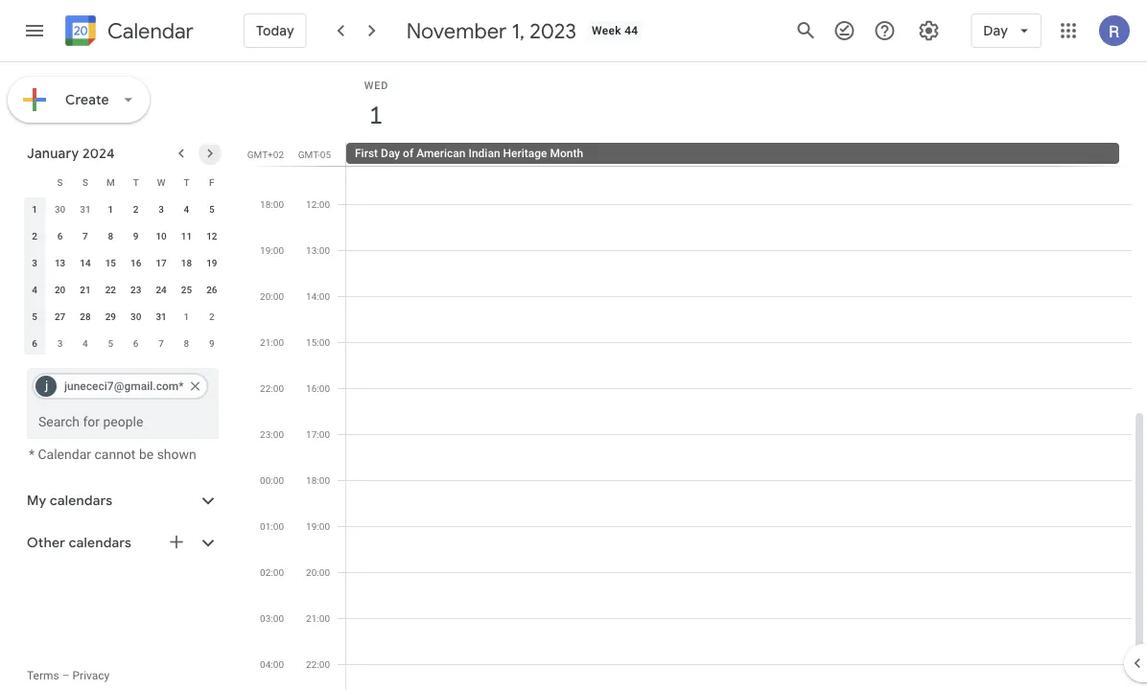 Task type: vqa. For each thing, say whether or not it's contained in the screenshot.
the rightmost 2
yes



Task type: locate. For each thing, give the bounding box(es) containing it.
30 left december 31 element
[[55, 203, 65, 215]]

0 horizontal spatial 22:00
[[260, 383, 284, 394]]

0 vertical spatial calendars
[[50, 493, 113, 510]]

31 right "december 30" 'element'
[[80, 203, 91, 215]]

15:00
[[306, 337, 330, 348]]

31 for december 31 element
[[80, 203, 91, 215]]

02:00
[[260, 567, 284, 578]]

21:00 left 15:00
[[260, 337, 284, 348]]

calendars up other calendars
[[50, 493, 113, 510]]

0 vertical spatial day
[[984, 22, 1008, 39]]

first day of american indian heritage month row
[[338, 143, 1147, 166]]

1 horizontal spatial 19:00
[[306, 521, 330, 532]]

2 horizontal spatial 6
[[133, 338, 139, 349]]

2 vertical spatial 4
[[83, 338, 88, 349]]

2 vertical spatial 3
[[57, 338, 63, 349]]

*
[[179, 380, 184, 393], [29, 447, 35, 463]]

0 vertical spatial 9
[[133, 230, 139, 242]]

22 element
[[99, 278, 122, 301]]

february 3 element
[[49, 332, 72, 355]]

1 horizontal spatial 22:00
[[306, 659, 330, 671]]

my calendars
[[27, 493, 113, 510]]

calendar element
[[61, 12, 194, 54]]

s left m
[[82, 177, 88, 188]]

26 element
[[200, 278, 223, 301]]

19:00
[[260, 245, 284, 256], [306, 521, 330, 532]]

23
[[130, 284, 141, 295]]

20:00 right 02:00
[[306, 567, 330, 578]]

1 horizontal spatial day
[[984, 22, 1008, 39]]

december 30 element
[[49, 198, 72, 221]]

1 horizontal spatial s
[[82, 177, 88, 188]]

5 left "february 6" "element" at the left of page
[[108, 338, 113, 349]]

calendar up the my calendars
[[38, 447, 91, 463]]

day inside dropdown button
[[984, 22, 1008, 39]]

27 element
[[49, 305, 72, 328]]

terms
[[27, 670, 59, 683]]

* up my
[[29, 447, 35, 463]]

2 vertical spatial 5
[[108, 338, 113, 349]]

8 right february 7 element
[[184, 338, 189, 349]]

0 vertical spatial 22:00
[[260, 383, 284, 394]]

row group containing 1
[[22, 196, 224, 357]]

first day of american indian heritage month button
[[346, 143, 1119, 164]]

0 vertical spatial 5
[[209, 203, 215, 215]]

7
[[83, 230, 88, 242], [158, 338, 164, 349]]

1,
[[512, 17, 525, 44]]

0 horizontal spatial 18:00
[[260, 199, 284, 210]]

t left the w
[[133, 177, 139, 188]]

create
[[65, 91, 109, 108]]

10
[[156, 230, 167, 242]]

1 row from the top
[[22, 169, 224, 196]]

1 horizontal spatial 4
[[83, 338, 88, 349]]

0 horizontal spatial day
[[381, 147, 400, 160]]

1 t from the left
[[133, 177, 139, 188]]

6 inside "element"
[[133, 338, 139, 349]]

03:00
[[260, 613, 284, 624]]

january 2024 grid
[[18, 169, 224, 357]]

calendar heading
[[104, 18, 194, 45]]

1 horizontal spatial 5
[[108, 338, 113, 349]]

5
[[209, 203, 215, 215], [32, 311, 37, 322], [108, 338, 113, 349]]

30 right the '29' element
[[130, 311, 141, 322]]

0 horizontal spatial 5
[[32, 311, 37, 322]]

0 horizontal spatial 30
[[55, 203, 65, 215]]

18:00 down 17:00
[[306, 475, 330, 486]]

1 horizontal spatial *
[[179, 380, 184, 393]]

row containing s
[[22, 169, 224, 196]]

13:00
[[306, 245, 330, 256]]

19:00 left the 13:00
[[260, 245, 284, 256]]

16
[[130, 257, 141, 269]]

19 element
[[200, 251, 223, 274]]

1 vertical spatial 7
[[158, 338, 164, 349]]

6 left february 3 element
[[32, 338, 37, 349]]

19:00 right 01:00
[[306, 521, 330, 532]]

30
[[55, 203, 65, 215], [130, 311, 141, 322]]

21:00 right 03:00
[[306, 613, 330, 624]]

1 horizontal spatial 30
[[130, 311, 141, 322]]

calendars down my calendars dropdown button
[[69, 535, 131, 552]]

4 up 11 element
[[184, 203, 189, 215]]

1 grid
[[246, 62, 1147, 691]]

wednesday, november 1 element
[[354, 93, 398, 137]]

0 horizontal spatial 31
[[80, 203, 91, 215]]

3 left february 4 "element"
[[57, 338, 63, 349]]

1 horizontal spatial 3
[[57, 338, 63, 349]]

1 vertical spatial *
[[29, 447, 35, 463]]

9
[[133, 230, 139, 242], [209, 338, 215, 349]]

t right the w
[[184, 177, 189, 188]]

* down february 8 element on the left
[[179, 380, 184, 393]]

row
[[22, 169, 224, 196], [22, 196, 224, 223], [22, 223, 224, 249], [22, 249, 224, 276], [22, 276, 224, 303], [22, 303, 224, 330], [22, 330, 224, 357]]

0 horizontal spatial 2
[[32, 230, 37, 242]]

0 horizontal spatial s
[[57, 177, 63, 188]]

0 vertical spatial 19:00
[[260, 245, 284, 256]]

30 for "december 30" 'element'
[[55, 203, 65, 215]]

other calendars button
[[4, 528, 238, 559]]

5 left 27
[[32, 311, 37, 322]]

6 up '13' element
[[57, 230, 63, 242]]

6 left february 7 element
[[133, 338, 139, 349]]

16:00
[[306, 383, 330, 394]]

8 up 15 'element'
[[108, 230, 113, 242]]

12 element
[[200, 224, 223, 247]]

calendars for my calendars
[[50, 493, 113, 510]]

day right settings menu image
[[984, 22, 1008, 39]]

1 vertical spatial calendars
[[69, 535, 131, 552]]

2 horizontal spatial 3
[[158, 203, 164, 215]]

1 horizontal spatial 2
[[133, 203, 139, 215]]

21:00
[[260, 337, 284, 348], [306, 613, 330, 624]]

6 row from the top
[[22, 303, 224, 330]]

0 vertical spatial 8
[[108, 230, 113, 242]]

22:00 up '23:00'
[[260, 383, 284, 394]]

m
[[106, 177, 115, 188]]

other
[[27, 535, 65, 552]]

22:00 right 04:00 in the left of the page
[[306, 659, 330, 671]]

22:00
[[260, 383, 284, 394], [306, 659, 330, 671]]

30 element
[[124, 305, 147, 328]]

0 vertical spatial 31
[[80, 203, 91, 215]]

2 row from the top
[[22, 196, 224, 223]]

7 row from the top
[[22, 330, 224, 357]]

1 vertical spatial day
[[381, 147, 400, 160]]

1 vertical spatial 31
[[156, 311, 167, 322]]

0 vertical spatial 20:00
[[260, 291, 284, 302]]

19
[[206, 257, 217, 269]]

31 right 30 element
[[156, 311, 167, 322]]

25
[[181, 284, 192, 295]]

row group
[[22, 196, 224, 357]]

4
[[184, 203, 189, 215], [32, 284, 37, 295], [83, 338, 88, 349]]

s up "december 30" 'element'
[[57, 177, 63, 188]]

1 horizontal spatial 20:00
[[306, 567, 330, 578]]

calendars
[[50, 493, 113, 510], [69, 535, 131, 552]]

3 row from the top
[[22, 223, 224, 249]]

1 down wed
[[368, 99, 382, 131]]

2 horizontal spatial 2
[[209, 311, 215, 322]]

30 inside 30 element
[[130, 311, 141, 322]]

s
[[57, 177, 63, 188], [82, 177, 88, 188]]

5 down f
[[209, 203, 215, 215]]

february 4 element
[[74, 332, 97, 355]]

31
[[80, 203, 91, 215], [156, 311, 167, 322]]

gmt-05
[[298, 149, 331, 160]]

1 vertical spatial 3
[[32, 257, 37, 269]]

7 right "february 6" "element" at the left of page
[[158, 338, 164, 349]]

none search field containing * calendar cannot be shown
[[0, 361, 238, 463]]

2
[[133, 203, 139, 215], [32, 230, 37, 242], [209, 311, 215, 322]]

1 vertical spatial 9
[[209, 338, 215, 349]]

14:00
[[306, 291, 330, 302]]

1 inside wed 1
[[368, 99, 382, 131]]

2 vertical spatial 2
[[209, 311, 215, 322]]

0 vertical spatial calendar
[[107, 18, 194, 45]]

4 right february 3 element
[[83, 338, 88, 349]]

1 horizontal spatial 9
[[209, 338, 215, 349]]

1 vertical spatial 21:00
[[306, 613, 330, 624]]

0 vertical spatial 7
[[83, 230, 88, 242]]

1 vertical spatial 18:00
[[306, 475, 330, 486]]

44
[[625, 24, 638, 37]]

18:00
[[260, 199, 284, 210], [306, 475, 330, 486]]

1 horizontal spatial 31
[[156, 311, 167, 322]]

day
[[984, 22, 1008, 39], [381, 147, 400, 160]]

february 5 element
[[99, 332, 122, 355]]

1 vertical spatial calendar
[[38, 447, 91, 463]]

30 inside "december 30" 'element'
[[55, 203, 65, 215]]

12:00
[[306, 199, 330, 210]]

20:00
[[260, 291, 284, 302], [306, 567, 330, 578]]

25 element
[[175, 278, 198, 301]]

None search field
[[0, 361, 238, 463]]

0 horizontal spatial t
[[133, 177, 139, 188]]

3 inside february 3 element
[[57, 338, 63, 349]]

0 vertical spatial *
[[179, 380, 184, 393]]

1 vertical spatial 30
[[130, 311, 141, 322]]

9 left 10
[[133, 230, 139, 242]]

1 left "december 30" 'element'
[[32, 203, 37, 215]]

9 right february 8 element on the left
[[209, 338, 215, 349]]

* inside junececi7@gmail.com, selected option
[[179, 380, 184, 393]]

calendar up create
[[107, 18, 194, 45]]

0 horizontal spatial *
[[29, 447, 35, 463]]

0 vertical spatial 2
[[133, 203, 139, 215]]

day left of
[[381, 147, 400, 160]]

calendar
[[107, 18, 194, 45], [38, 447, 91, 463]]

0 horizontal spatial 21:00
[[260, 337, 284, 348]]

21 element
[[74, 278, 97, 301]]

0 vertical spatial 30
[[55, 203, 65, 215]]

main drawer image
[[23, 19, 46, 42]]

january 2024
[[27, 145, 115, 162]]

1 horizontal spatial t
[[184, 177, 189, 188]]

30 for 30 element
[[130, 311, 141, 322]]

16 element
[[124, 251, 147, 274]]

5 row from the top
[[22, 276, 224, 303]]

18:00 left 12:00
[[260, 199, 284, 210]]

t
[[133, 177, 139, 188], [184, 177, 189, 188]]

add other calendars image
[[167, 533, 186, 552]]

* calendar cannot be shown
[[29, 447, 196, 463]]

0 horizontal spatial 7
[[83, 230, 88, 242]]

my
[[27, 493, 46, 510]]

1 vertical spatial 22:00
[[306, 659, 330, 671]]

21
[[80, 284, 91, 295]]

11
[[181, 230, 192, 242]]

1 horizontal spatial 21:00
[[306, 613, 330, 624]]

3 up 10 element
[[158, 203, 164, 215]]

29 element
[[99, 305, 122, 328]]

0 vertical spatial 3
[[158, 203, 164, 215]]

3 left 13
[[32, 257, 37, 269]]

1 vertical spatial 4
[[32, 284, 37, 295]]

2 horizontal spatial 4
[[184, 203, 189, 215]]

0 vertical spatial 18:00
[[260, 199, 284, 210]]

2023
[[530, 17, 577, 44]]

row containing 1
[[22, 196, 224, 223]]

privacy
[[72, 670, 110, 683]]

first
[[355, 147, 378, 160]]

20:00 left '14:00'
[[260, 291, 284, 302]]

2 t from the left
[[184, 177, 189, 188]]

1 vertical spatial 19:00
[[306, 521, 330, 532]]

day button
[[971, 8, 1042, 54]]

8
[[108, 230, 113, 242], [184, 338, 189, 349]]

7 up 14 "element"
[[83, 230, 88, 242]]

3
[[158, 203, 164, 215], [32, 257, 37, 269], [57, 338, 63, 349]]

4 left 20
[[32, 284, 37, 295]]

1 vertical spatial 5
[[32, 311, 37, 322]]

0 horizontal spatial 3
[[32, 257, 37, 269]]

4 row from the top
[[22, 249, 224, 276]]

today button
[[244, 8, 307, 54]]

1 horizontal spatial 8
[[184, 338, 189, 349]]

first day of american indian heritage month
[[355, 147, 583, 160]]



Task type: describe. For each thing, give the bounding box(es) containing it.
14 element
[[74, 251, 97, 274]]

13 element
[[49, 251, 72, 274]]

terms link
[[27, 670, 59, 683]]

0 horizontal spatial 9
[[133, 230, 139, 242]]

17:00
[[306, 429, 330, 440]]

privacy link
[[72, 670, 110, 683]]

–
[[62, 670, 70, 683]]

terms – privacy
[[27, 670, 110, 683]]

calendars for other calendars
[[69, 535, 131, 552]]

february 9 element
[[200, 332, 223, 355]]

27
[[55, 311, 65, 322]]

month
[[550, 147, 583, 160]]

w
[[157, 177, 165, 188]]

23:00
[[260, 429, 284, 440]]

31 element
[[150, 305, 173, 328]]

november
[[406, 17, 507, 44]]

february 6 element
[[124, 332, 147, 355]]

december 31 element
[[74, 198, 97, 221]]

0 horizontal spatial 20:00
[[260, 291, 284, 302]]

row group inside january 2024 grid
[[22, 196, 224, 357]]

1 right 31 element
[[184, 311, 189, 322]]

heritage
[[503, 147, 547, 160]]

* for * calendar cannot be shown
[[29, 447, 35, 463]]

1 vertical spatial 20:00
[[306, 567, 330, 578]]

1 right december 31 element
[[108, 203, 113, 215]]

4 inside "element"
[[83, 338, 88, 349]]

26
[[206, 284, 217, 295]]

0 vertical spatial 21:00
[[260, 337, 284, 348]]

0 horizontal spatial 6
[[32, 338, 37, 349]]

24 element
[[150, 278, 173, 301]]

selected people list box
[[27, 368, 219, 405]]

row containing 5
[[22, 303, 224, 330]]

0 horizontal spatial 4
[[32, 284, 37, 295]]

0 horizontal spatial 8
[[108, 230, 113, 242]]

* for *
[[179, 380, 184, 393]]

create button
[[8, 77, 150, 123]]

row containing 4
[[22, 276, 224, 303]]

18 element
[[175, 251, 198, 274]]

1 vertical spatial 8
[[184, 338, 189, 349]]

gmt-
[[298, 149, 320, 160]]

wed
[[364, 79, 389, 91]]

1 horizontal spatial calendar
[[107, 18, 194, 45]]

indian
[[469, 147, 500, 160]]

05
[[320, 149, 331, 160]]

00:00
[[260, 475, 284, 486]]

shown
[[157, 447, 196, 463]]

14
[[80, 257, 91, 269]]

2 horizontal spatial 5
[[209, 203, 215, 215]]

Search for people text field
[[38, 405, 207, 439]]

gmt+02
[[247, 149, 284, 160]]

2 s from the left
[[82, 177, 88, 188]]

american
[[417, 147, 466, 160]]

31 for 31 element
[[156, 311, 167, 322]]

1 horizontal spatial 6
[[57, 230, 63, 242]]

week
[[592, 24, 621, 37]]

f
[[209, 177, 214, 188]]

17
[[156, 257, 167, 269]]

22
[[105, 284, 116, 295]]

15 element
[[99, 251, 122, 274]]

row containing 3
[[22, 249, 224, 276]]

november 1, 2023
[[406, 17, 577, 44]]

13
[[55, 257, 65, 269]]

11 element
[[175, 224, 198, 247]]

of
[[403, 147, 414, 160]]

february 8 element
[[175, 332, 198, 355]]

today
[[256, 22, 294, 39]]

1 horizontal spatial 18:00
[[306, 475, 330, 486]]

0 horizontal spatial 19:00
[[260, 245, 284, 256]]

junececi7@gmail.com, selected option
[[32, 371, 209, 402]]

2024
[[82, 145, 115, 162]]

04:00
[[260, 659, 284, 671]]

january
[[27, 145, 79, 162]]

10 element
[[150, 224, 173, 247]]

01:00
[[260, 521, 284, 532]]

day inside button
[[381, 147, 400, 160]]

12
[[206, 230, 217, 242]]

1 s from the left
[[57, 177, 63, 188]]

row containing 6
[[22, 330, 224, 357]]

1 horizontal spatial 7
[[158, 338, 164, 349]]

cannot
[[94, 447, 136, 463]]

be
[[139, 447, 154, 463]]

15
[[105, 257, 116, 269]]

other calendars
[[27, 535, 131, 552]]

february 2 element
[[200, 305, 223, 328]]

0 horizontal spatial calendar
[[38, 447, 91, 463]]

wed 1
[[364, 79, 389, 131]]

0 vertical spatial 4
[[184, 203, 189, 215]]

29
[[105, 311, 116, 322]]

february 7 element
[[150, 332, 173, 355]]

february 1 element
[[175, 305, 198, 328]]

17 element
[[150, 251, 173, 274]]

18
[[181, 257, 192, 269]]

week 44
[[592, 24, 638, 37]]

my calendars button
[[4, 486, 238, 517]]

20 element
[[49, 278, 72, 301]]

1 vertical spatial 2
[[32, 230, 37, 242]]

28
[[80, 311, 91, 322]]

24
[[156, 284, 167, 295]]

settings menu image
[[917, 19, 940, 42]]

row containing 2
[[22, 223, 224, 249]]

20
[[55, 284, 65, 295]]

28 element
[[74, 305, 97, 328]]

23 element
[[124, 278, 147, 301]]



